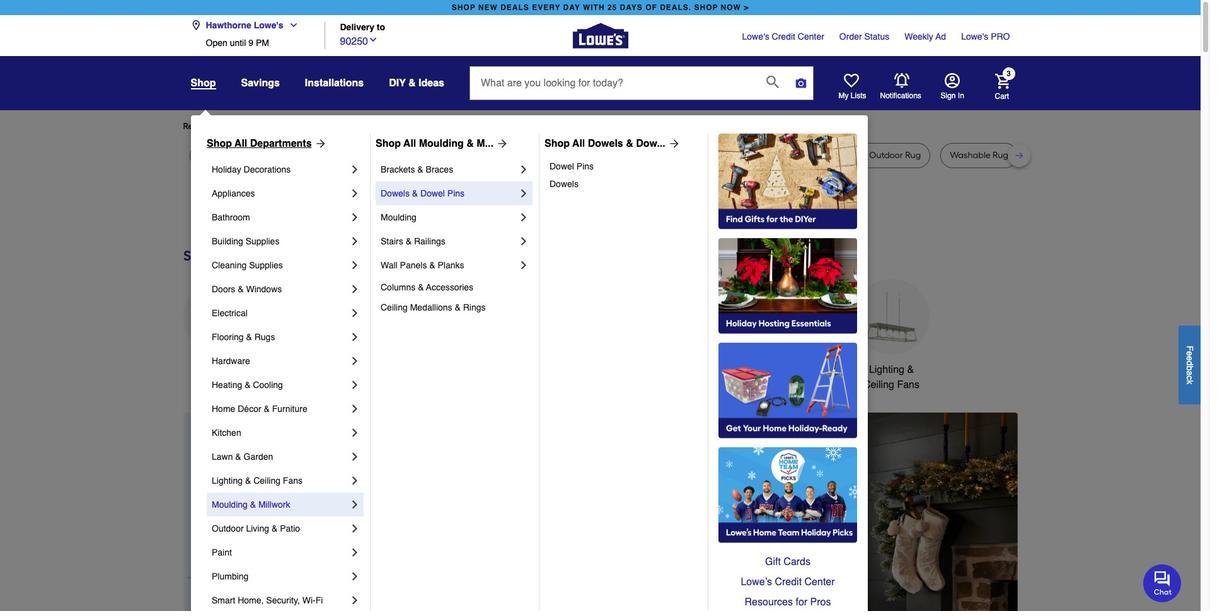 Task type: vqa. For each thing, say whether or not it's contained in the screenshot.
the shop All Departments
yes



Task type: describe. For each thing, give the bounding box(es) containing it.
and for allen and roth rug
[[649, 150, 665, 161]]

rug rug
[[260, 150, 293, 161]]

shop all moulding & m... link
[[376, 136, 509, 151]]

outdoor
[[212, 524, 244, 534]]

all for moulding
[[403, 138, 416, 149]]

my
[[839, 91, 849, 100]]

1 vertical spatial fans
[[283, 476, 303, 486]]

shop button
[[191, 77, 216, 90]]

open until 9 pm
[[206, 38, 269, 48]]

shop all departments
[[207, 138, 312, 149]]

deals
[[501, 3, 529, 12]]

dowel pins
[[550, 161, 594, 171]]

lowe's home improvement lists image
[[844, 73, 859, 88]]

plumbing
[[212, 572, 249, 582]]

shop all dowels & dow... link
[[545, 136, 681, 151]]

dowels for dowels & dowel pins
[[381, 188, 410, 199]]

dow...
[[636, 138, 665, 149]]

home décor & furniture
[[212, 404, 307, 414]]

chevron right image for flooring & rugs
[[349, 331, 361, 344]]

decorations
[[244, 165, 291, 175]]

chevron right image for holiday decorations
[[349, 163, 361, 176]]

lists
[[851, 91, 866, 100]]

center for lowe's credit center
[[805, 577, 835, 588]]

indoor
[[841, 150, 867, 161]]

hardware link
[[212, 349, 349, 373]]

home inside button
[[797, 364, 824, 376]]

cleaning supplies link
[[212, 253, 349, 277]]

k
[[1185, 380, 1195, 384]]

9 rug from the left
[[993, 150, 1009, 161]]

appliances inside button
[[196, 364, 246, 376]]

holiday hosting essentials. image
[[719, 238, 857, 334]]

Search Query text field
[[470, 67, 756, 100]]

0 vertical spatial appliances
[[212, 188, 255, 199]]

deals.
[[660, 3, 692, 12]]

chevron right image for building supplies
[[349, 235, 361, 248]]

moulding link
[[381, 205, 517, 229]]

home,
[[238, 596, 264, 606]]

diy
[[389, 78, 406, 89]]

arrow right image for shop all moulding & m...
[[494, 137, 509, 150]]

supplies for building supplies
[[246, 236, 279, 246]]

2 horizontal spatial dowels
[[588, 138, 623, 149]]

appliances button
[[183, 279, 259, 378]]

furniture
[[388, 150, 424, 161]]

delivery to
[[340, 22, 385, 32]]

camera image
[[795, 77, 807, 90]]

heating & cooling
[[212, 380, 283, 390]]

kitchen for kitchen
[[212, 428, 241, 438]]

installations
[[305, 78, 364, 89]]

chevron right image for stairs & railings
[[517, 235, 530, 248]]

chevron right image for doors & windows
[[349, 283, 361, 296]]

living
[[246, 524, 269, 534]]

ceiling medallions & rings link
[[381, 298, 530, 318]]

new
[[478, 3, 498, 12]]

chevron right image for electrical
[[349, 307, 361, 320]]

3
[[1007, 70, 1011, 78]]

arrow right image for shop all dowels & dow...
[[665, 137, 681, 150]]

chevron down image inside hawthorne lowe's button
[[283, 20, 299, 30]]

every
[[532, 3, 561, 12]]

fans inside lighting & ceiling fans
[[897, 379, 920, 391]]

chevron right image for wall panels & planks
[[517, 259, 530, 272]]

chevron right image for home décor & furniture
[[349, 403, 361, 415]]

departments
[[250, 138, 312, 149]]

0 horizontal spatial ceiling
[[253, 476, 280, 486]]

0 vertical spatial dowel
[[550, 161, 574, 171]]

allen for allen and roth area rug
[[501, 150, 520, 161]]

furniture
[[272, 404, 307, 414]]

smart for smart home, security, wi-fi
[[212, 596, 235, 606]]

you for recommended searches for you
[[298, 121, 313, 132]]

pm
[[256, 38, 269, 48]]

indoor outdoor rug
[[841, 150, 921, 161]]

for for suggestions
[[397, 121, 408, 132]]

hawthorne lowe's button
[[191, 13, 304, 38]]

chevron right image for paint
[[349, 546, 361, 559]]

lighting & ceiling fans button
[[854, 279, 929, 393]]

moulding for moulding
[[381, 212, 417, 223]]

1 shop from the left
[[452, 3, 476, 12]]

dowels link
[[550, 175, 699, 193]]

arrow right image inside the shop all departments link
[[312, 137, 327, 150]]

cooling
[[253, 380, 283, 390]]

1 vertical spatial arrow right image
[[994, 523, 1007, 536]]

pins inside dowels & dowel pins link
[[447, 188, 465, 199]]

chevron right image for brackets & braces
[[517, 163, 530, 176]]

shop new deals every day with 25 days of deals. shop now > link
[[449, 0, 752, 15]]

2 horizontal spatial moulding
[[419, 138, 464, 149]]

diy & ideas button
[[389, 72, 444, 95]]

faucets
[[509, 364, 545, 376]]

paint link
[[212, 541, 349, 565]]

credit for lowe's
[[772, 32, 795, 42]]

25
[[608, 3, 617, 12]]

stairs
[[381, 236, 403, 246]]

gift cards link
[[719, 552, 857, 572]]

paint
[[212, 548, 232, 558]]

3 rug from the left
[[277, 150, 293, 161]]

with
[[583, 3, 605, 12]]

doors & windows link
[[212, 277, 349, 301]]

roth for area
[[541, 150, 559, 161]]

planks
[[438, 260, 464, 270]]

5x8
[[217, 150, 231, 161]]

2 e from the top
[[1185, 356, 1195, 361]]

1 e from the top
[[1185, 351, 1195, 356]]

1 vertical spatial lighting
[[212, 476, 243, 486]]

2 horizontal spatial for
[[796, 597, 808, 608]]

chevron right image for moulding
[[517, 211, 530, 224]]

outdoor
[[869, 150, 903, 161]]

doors
[[212, 284, 235, 294]]

smart home button
[[758, 279, 834, 378]]

lowe's home improvement logo image
[[573, 8, 628, 63]]

savings
[[241, 78, 280, 89]]

chat invite button image
[[1143, 564, 1182, 602]]

allen for allen and roth rug
[[627, 150, 647, 161]]

c
[[1185, 375, 1195, 380]]

smart home, security, wi-fi link
[[212, 589, 349, 611]]

flooring & rugs link
[[212, 325, 349, 349]]

8 rug from the left
[[905, 150, 921, 161]]

a
[[1185, 371, 1195, 376]]

bathroom inside button
[[678, 364, 722, 376]]

lowe's wishes you and your family a happy hanukkah. image
[[183, 201, 1018, 233]]

lowe's pro
[[961, 32, 1010, 42]]

brackets & braces link
[[381, 158, 517, 182]]

plumbing link
[[212, 565, 349, 589]]

building supplies
[[212, 236, 279, 246]]

days
[[620, 3, 643, 12]]

kitchen for kitchen faucets
[[472, 364, 506, 376]]

f
[[1185, 346, 1195, 351]]

cards
[[784, 557, 811, 568]]

resources for pros
[[745, 597, 831, 608]]

lowe's for lowe's pro
[[961, 32, 989, 42]]

2 shop from the left
[[694, 3, 718, 12]]

lowe's pro link
[[961, 30, 1010, 43]]

rug 5x8
[[199, 150, 231, 161]]

panels
[[400, 260, 427, 270]]

shop all departments link
[[207, 136, 327, 151]]

50 percent off all artificial christmas trees, holiday lights and more. image
[[407, 413, 1018, 611]]

washable area rug
[[733, 150, 812, 161]]

delivery
[[340, 22, 374, 32]]

shop new deals every day with 25 days of deals. shop now >
[[452, 3, 749, 12]]

credit for lowe's
[[775, 577, 802, 588]]

chevron right image for lawn & garden
[[349, 451, 361, 463]]

chevron right image for appliances
[[349, 187, 361, 200]]

heating
[[212, 380, 242, 390]]

1 vertical spatial home
[[212, 404, 235, 414]]



Task type: locate. For each thing, give the bounding box(es) containing it.
1 arrow right image from the left
[[494, 137, 509, 150]]

0 horizontal spatial for
[[285, 121, 296, 132]]

chevron right image for moulding & millwork
[[349, 499, 361, 511]]

1 horizontal spatial chevron down image
[[368, 34, 378, 44]]

pro
[[991, 32, 1010, 42]]

0 vertical spatial lighting
[[869, 364, 904, 376]]

you left more
[[298, 121, 313, 132]]

1 vertical spatial moulding
[[381, 212, 417, 223]]

lowe's for lowe's credit center
[[742, 32, 769, 42]]

1 horizontal spatial fans
[[897, 379, 920, 391]]

2 horizontal spatial shop
[[545, 138, 570, 149]]

search image
[[766, 76, 779, 88]]

arrow right image up 'dowel pins' link at top
[[665, 137, 681, 150]]

0 vertical spatial fans
[[897, 379, 920, 391]]

2 horizontal spatial ceiling
[[864, 379, 894, 391]]

searches
[[246, 121, 283, 132]]

1 horizontal spatial allen
[[627, 150, 647, 161]]

1 horizontal spatial shop
[[376, 138, 401, 149]]

1 area from the left
[[322, 150, 341, 161]]

2 you from the left
[[410, 121, 425, 132]]

washable
[[733, 150, 773, 161], [950, 150, 991, 161]]

all up the dowel pins
[[572, 138, 585, 149]]

shop for shop all departments
[[207, 138, 232, 149]]

m...
[[477, 138, 494, 149]]

lowe's up pm
[[254, 20, 283, 30]]

1 vertical spatial kitchen
[[212, 428, 241, 438]]

rugs
[[254, 332, 275, 342]]

0 horizontal spatial moulding
[[212, 500, 248, 510]]

kitchen
[[472, 364, 506, 376], [212, 428, 241, 438]]

0 horizontal spatial lighting
[[212, 476, 243, 486]]

1 vertical spatial chevron down image
[[368, 34, 378, 44]]

lowe's credit center link
[[742, 30, 824, 43]]

arrow right image right desk
[[494, 137, 509, 150]]

home
[[797, 364, 824, 376], [212, 404, 235, 414]]

pins
[[577, 161, 594, 171], [447, 188, 465, 199]]

1 horizontal spatial for
[[397, 121, 408, 132]]

for up departments
[[285, 121, 296, 132]]

for for searches
[[285, 121, 296, 132]]

credit up resources for pros link
[[775, 577, 802, 588]]

recommended
[[183, 121, 244, 132]]

chevron right image for smart home, security, wi-fi
[[349, 594, 361, 607]]

arrow right image inside the shop all dowels & dow... link
[[665, 137, 681, 150]]

2 allen from the left
[[627, 150, 647, 161]]

dowels down recommended searches for you heading
[[588, 138, 623, 149]]

center up 'pros'
[[805, 577, 835, 588]]

chevron right image for lighting & ceiling fans
[[349, 475, 361, 487]]

smart for smart home
[[767, 364, 794, 376]]

1 vertical spatial appliances
[[196, 364, 246, 376]]

None search field
[[470, 66, 814, 112]]

0 horizontal spatial pins
[[447, 188, 465, 199]]

appliances down holiday on the left top of the page
[[212, 188, 255, 199]]

1 horizontal spatial area
[[561, 150, 580, 161]]

1 all from the left
[[235, 138, 247, 149]]

arrow right image
[[312, 137, 327, 150], [994, 523, 1007, 536]]

for up furniture
[[397, 121, 408, 132]]

0 horizontal spatial smart
[[212, 596, 235, 606]]

weekly ad link
[[905, 30, 946, 43]]

2 vertical spatial moulding
[[212, 500, 248, 510]]

allen right desk
[[501, 150, 520, 161]]

scroll to item #3 image
[[708, 609, 741, 611]]

heating & cooling link
[[212, 373, 349, 397]]

supplies for cleaning supplies
[[249, 260, 283, 270]]

1 horizontal spatial bathroom
[[678, 364, 722, 376]]

2 horizontal spatial area
[[775, 150, 794, 161]]

hardware
[[212, 356, 250, 366]]

1 vertical spatial smart
[[212, 596, 235, 606]]

chevron right image for bathroom
[[349, 211, 361, 224]]

0 horizontal spatial home
[[212, 404, 235, 414]]

kitchen up the 'lawn'
[[212, 428, 241, 438]]

0 horizontal spatial bathroom
[[212, 212, 250, 223]]

pins up moulding "link"
[[447, 188, 465, 199]]

to
[[377, 22, 385, 32]]

allen and roth area rug
[[501, 150, 598, 161]]

supplies inside 'link'
[[246, 236, 279, 246]]

0 horizontal spatial arrow right image
[[312, 137, 327, 150]]

1 horizontal spatial you
[[410, 121, 425, 132]]

washable for washable rug
[[950, 150, 991, 161]]

kitchen left faucets
[[472, 364, 506, 376]]

gift
[[765, 557, 781, 568]]

get your home holiday-ready. image
[[719, 343, 857, 439]]

appliances up heating
[[196, 364, 246, 376]]

you for more suggestions for you
[[410, 121, 425, 132]]

pins inside 'dowel pins' link
[[577, 161, 594, 171]]

brackets
[[381, 165, 415, 175]]

washable for washable area rug
[[733, 150, 773, 161]]

lighting & ceiling fans inside button
[[864, 364, 920, 391]]

resources
[[745, 597, 793, 608]]

all up furniture
[[403, 138, 416, 149]]

lowe's
[[254, 20, 283, 30], [742, 32, 769, 42], [961, 32, 989, 42]]

until
[[230, 38, 246, 48]]

chevron right image for kitchen
[[349, 427, 361, 439]]

lowe's inside button
[[254, 20, 283, 30]]

chevron right image for dowels & dowel pins
[[517, 187, 530, 200]]

columns
[[381, 282, 416, 292]]

2 horizontal spatial all
[[572, 138, 585, 149]]

1 horizontal spatial roth
[[667, 150, 686, 161]]

all for dowels
[[572, 138, 585, 149]]

1 you from the left
[[298, 121, 313, 132]]

security,
[[266, 596, 300, 606]]

5 rug from the left
[[582, 150, 598, 161]]

1 horizontal spatial all
[[403, 138, 416, 149]]

e up b
[[1185, 356, 1195, 361]]

3 shop from the left
[[545, 138, 570, 149]]

9
[[248, 38, 253, 48]]

moulding inside 'link'
[[212, 500, 248, 510]]

3 area from the left
[[775, 150, 794, 161]]

dowel down braces
[[420, 188, 445, 199]]

0 horizontal spatial lighting & ceiling fans
[[212, 476, 303, 486]]

moulding up stairs
[[381, 212, 417, 223]]

dowels for dowels
[[550, 179, 579, 189]]

0 horizontal spatial dowels
[[381, 188, 410, 199]]

bathroom
[[212, 212, 250, 223], [678, 364, 722, 376]]

pins down shop all dowels & dow...
[[577, 161, 594, 171]]

1 washable from the left
[[733, 150, 773, 161]]

0 horizontal spatial and
[[522, 150, 539, 161]]

1 horizontal spatial dowels
[[550, 179, 579, 189]]

lawn & garden link
[[212, 445, 349, 469]]

appliances link
[[212, 182, 349, 205]]

for left 'pros'
[[796, 597, 808, 608]]

chevron right image for heating & cooling
[[349, 379, 361, 391]]

all for departments
[[235, 138, 247, 149]]

savings button
[[241, 72, 280, 95]]

chevron down image
[[283, 20, 299, 30], [368, 34, 378, 44]]

1 vertical spatial lighting & ceiling fans
[[212, 476, 303, 486]]

2 roth from the left
[[667, 150, 686, 161]]

lowe's credit center
[[742, 32, 824, 42]]

supplies up windows
[[249, 260, 283, 270]]

lawn & garden
[[212, 452, 273, 462]]

more suggestions for you link
[[323, 120, 435, 133]]

0 horizontal spatial arrow right image
[[494, 137, 509, 150]]

0 vertical spatial ceiling
[[381, 303, 408, 313]]

moulding up outdoor
[[212, 500, 248, 510]]

0 horizontal spatial lowe's
[[254, 20, 283, 30]]

1 horizontal spatial home
[[797, 364, 824, 376]]

location image
[[191, 20, 201, 30]]

lowe's home improvement account image
[[945, 73, 960, 88]]

chevron right image for outdoor living & patio
[[349, 523, 361, 535]]

ceiling inside lighting & ceiling fans
[[864, 379, 894, 391]]

chevron right image for cleaning supplies
[[349, 259, 361, 272]]

lowe's down >
[[742, 32, 769, 42]]

0 vertical spatial center
[[798, 32, 824, 42]]

roth for rug
[[667, 150, 686, 161]]

dowels & dowel pins link
[[381, 182, 517, 205]]

0 horizontal spatial allen
[[501, 150, 520, 161]]

in
[[958, 91, 964, 100]]

1 rug from the left
[[199, 150, 215, 161]]

now
[[721, 3, 741, 12]]

home décor & furniture link
[[212, 397, 349, 421]]

1 horizontal spatial kitchen
[[472, 364, 506, 376]]

roth
[[541, 150, 559, 161], [667, 150, 686, 161]]

building
[[212, 236, 243, 246]]

2 shop from the left
[[376, 138, 401, 149]]

0 vertical spatial smart
[[767, 364, 794, 376]]

chevron right image
[[349, 187, 361, 200], [517, 187, 530, 200], [349, 211, 361, 224], [349, 283, 361, 296], [349, 307, 361, 320], [349, 403, 361, 415], [349, 451, 361, 463], [349, 523, 361, 535], [349, 546, 361, 559], [349, 570, 361, 583]]

90250 button
[[340, 32, 378, 49]]

lowe's left pro
[[961, 32, 989, 42]]

0 vertical spatial home
[[797, 364, 824, 376]]

e up d
[[1185, 351, 1195, 356]]

shop left new
[[452, 3, 476, 12]]

order
[[839, 32, 862, 42]]

smart inside button
[[767, 364, 794, 376]]

2 and from the left
[[649, 150, 665, 161]]

0 vertical spatial arrow right image
[[312, 137, 327, 150]]

1 shop from the left
[[207, 138, 232, 149]]

moulding for moulding & millwork
[[212, 500, 248, 510]]

1 horizontal spatial and
[[649, 150, 665, 161]]

shop up 5x8
[[207, 138, 232, 149]]

lowe's home improvement cart image
[[995, 73, 1010, 89]]

shop for shop all moulding & m...
[[376, 138, 401, 149]]

dowels
[[588, 138, 623, 149], [550, 179, 579, 189], [381, 188, 410, 199]]

0 horizontal spatial chevron down image
[[283, 20, 299, 30]]

2 washable from the left
[[950, 150, 991, 161]]

you up shop all moulding & m...
[[410, 121, 425, 132]]

0 horizontal spatial fans
[[283, 476, 303, 486]]

2 arrow right image from the left
[[665, 137, 681, 150]]

bathroom button
[[662, 279, 738, 378]]

1 vertical spatial pins
[[447, 188, 465, 199]]

lowe's credit center link
[[719, 572, 857, 593]]

0 vertical spatial moulding
[[419, 138, 464, 149]]

lighting inside lighting & ceiling fans
[[869, 364, 904, 376]]

suggestions
[[345, 121, 395, 132]]

25 days of deals. don't miss deals every day. same-day delivery on in-stock orders placed by 2 p m. image
[[183, 413, 387, 611]]

center for lowe's credit center
[[798, 32, 824, 42]]

moulding up desk
[[419, 138, 464, 149]]

allen down dow...
[[627, 150, 647, 161]]

0 horizontal spatial kitchen
[[212, 428, 241, 438]]

chevron down image inside 90250 button
[[368, 34, 378, 44]]

lowe's home team holiday picks. image
[[719, 448, 857, 543]]

0 vertical spatial chevron down image
[[283, 20, 299, 30]]

dowels down brackets
[[381, 188, 410, 199]]

my lists link
[[839, 73, 866, 101]]

millwork
[[258, 500, 290, 510]]

weekly ad
[[905, 32, 946, 42]]

lowe's home improvement notification center image
[[894, 73, 909, 88]]

sign in button
[[941, 73, 964, 101]]

1 vertical spatial dowel
[[420, 188, 445, 199]]

0 vertical spatial supplies
[[246, 236, 279, 246]]

6 rug from the left
[[688, 150, 704, 161]]

holiday decorations
[[212, 165, 291, 175]]

0 vertical spatial kitchen
[[472, 364, 506, 376]]

1 allen from the left
[[501, 150, 520, 161]]

1 vertical spatial center
[[805, 577, 835, 588]]

2 area from the left
[[561, 150, 580, 161]]

2 all from the left
[[403, 138, 416, 149]]

1 horizontal spatial shop
[[694, 3, 718, 12]]

moulding & millwork link
[[212, 493, 349, 517]]

wall panels & planks link
[[381, 253, 517, 277]]

1 horizontal spatial arrow right image
[[665, 137, 681, 150]]

roth up the dowel pins
[[541, 150, 559, 161]]

3 all from the left
[[572, 138, 585, 149]]

1 horizontal spatial arrow right image
[[994, 523, 1007, 536]]

shop 25 days of deals by category image
[[183, 245, 1018, 266]]

0 vertical spatial lighting & ceiling fans
[[864, 364, 920, 391]]

dowel down allen and roth area rug
[[550, 161, 574, 171]]

holiday
[[212, 165, 241, 175]]

0 vertical spatial pins
[[577, 161, 594, 171]]

status
[[864, 32, 890, 42]]

1 horizontal spatial lighting
[[869, 364, 904, 376]]

ceiling
[[381, 303, 408, 313], [864, 379, 894, 391], [253, 476, 280, 486]]

0 horizontal spatial dowel
[[420, 188, 445, 199]]

2 vertical spatial ceiling
[[253, 476, 280, 486]]

fans
[[897, 379, 920, 391], [283, 476, 303, 486]]

lawn
[[212, 452, 233, 462]]

90250
[[340, 36, 368, 47]]

1 horizontal spatial lowe's
[[742, 32, 769, 42]]

2 horizontal spatial lowe's
[[961, 32, 989, 42]]

1 roth from the left
[[541, 150, 559, 161]]

kitchen faucets button
[[471, 279, 546, 378]]

7 rug from the left
[[796, 150, 812, 161]]

all down "recommended searches for you"
[[235, 138, 247, 149]]

1 and from the left
[[522, 150, 539, 161]]

cart
[[995, 92, 1009, 101]]

1 horizontal spatial smart
[[767, 364, 794, 376]]

1 vertical spatial credit
[[775, 577, 802, 588]]

lowe's
[[741, 577, 772, 588]]

0 horizontal spatial roth
[[541, 150, 559, 161]]

chevron right image for plumbing
[[349, 570, 361, 583]]

shop down more suggestions for you link
[[376, 138, 401, 149]]

1 vertical spatial bathroom
[[678, 364, 722, 376]]

shop for shop all dowels & dow...
[[545, 138, 570, 149]]

2 rug from the left
[[260, 150, 275, 161]]

wi-
[[302, 596, 316, 606]]

shop
[[207, 138, 232, 149], [376, 138, 401, 149], [545, 138, 570, 149]]

arrow right image inside shop all moulding & m... link
[[494, 137, 509, 150]]

shop up allen and roth area rug
[[545, 138, 570, 149]]

kitchen inside button
[[472, 364, 506, 376]]

0 horizontal spatial washable
[[733, 150, 773, 161]]

0 horizontal spatial all
[[235, 138, 247, 149]]

1 horizontal spatial pins
[[577, 161, 594, 171]]

0 horizontal spatial shop
[[207, 138, 232, 149]]

0 horizontal spatial shop
[[452, 3, 476, 12]]

day
[[563, 3, 580, 12]]

supplies up the cleaning supplies on the left top
[[246, 236, 279, 246]]

0 horizontal spatial you
[[298, 121, 313, 132]]

roth up the dowels link
[[667, 150, 686, 161]]

4 rug from the left
[[343, 150, 359, 161]]

moulding inside "link"
[[381, 212, 417, 223]]

lowe's credit center
[[741, 577, 835, 588]]

smart home, security, wi-fi
[[212, 596, 323, 606]]

1 horizontal spatial washable
[[950, 150, 991, 161]]

and for allen and roth area rug
[[522, 150, 539, 161]]

center left order
[[798, 32, 824, 42]]

0 vertical spatial bathroom
[[212, 212, 250, 223]]

find gifts for the diyer. image
[[719, 134, 857, 229]]

1 vertical spatial supplies
[[249, 260, 283, 270]]

1 horizontal spatial moulding
[[381, 212, 417, 223]]

recommended searches for you heading
[[183, 120, 1018, 133]]

columns & accessories link
[[381, 277, 530, 298]]

bathroom inside "link"
[[212, 212, 250, 223]]

shop left the now
[[694, 3, 718, 12]]

chevron right image for hardware
[[349, 355, 361, 367]]

windows
[[246, 284, 282, 294]]

1 horizontal spatial ceiling
[[381, 303, 408, 313]]

0 vertical spatial credit
[[772, 32, 795, 42]]

flooring & rugs
[[212, 332, 275, 342]]

chevron right image
[[349, 163, 361, 176], [517, 163, 530, 176], [517, 211, 530, 224], [349, 235, 361, 248], [517, 235, 530, 248], [349, 259, 361, 272], [517, 259, 530, 272], [349, 331, 361, 344], [349, 355, 361, 367], [349, 379, 361, 391], [349, 427, 361, 439], [349, 475, 361, 487], [349, 499, 361, 511], [349, 594, 361, 607]]

arrow right image
[[494, 137, 509, 150], [665, 137, 681, 150]]

bathroom link
[[212, 205, 349, 229]]

1 horizontal spatial dowel
[[550, 161, 574, 171]]

b
[[1185, 366, 1195, 371]]

1 horizontal spatial lighting & ceiling fans
[[864, 364, 920, 391]]

d
[[1185, 361, 1195, 366]]

dowels down the dowel pins
[[550, 179, 579, 189]]

more suggestions for you
[[323, 121, 425, 132]]

credit up search icon
[[772, 32, 795, 42]]

1 vertical spatial ceiling
[[864, 379, 894, 391]]

0 horizontal spatial area
[[322, 150, 341, 161]]



